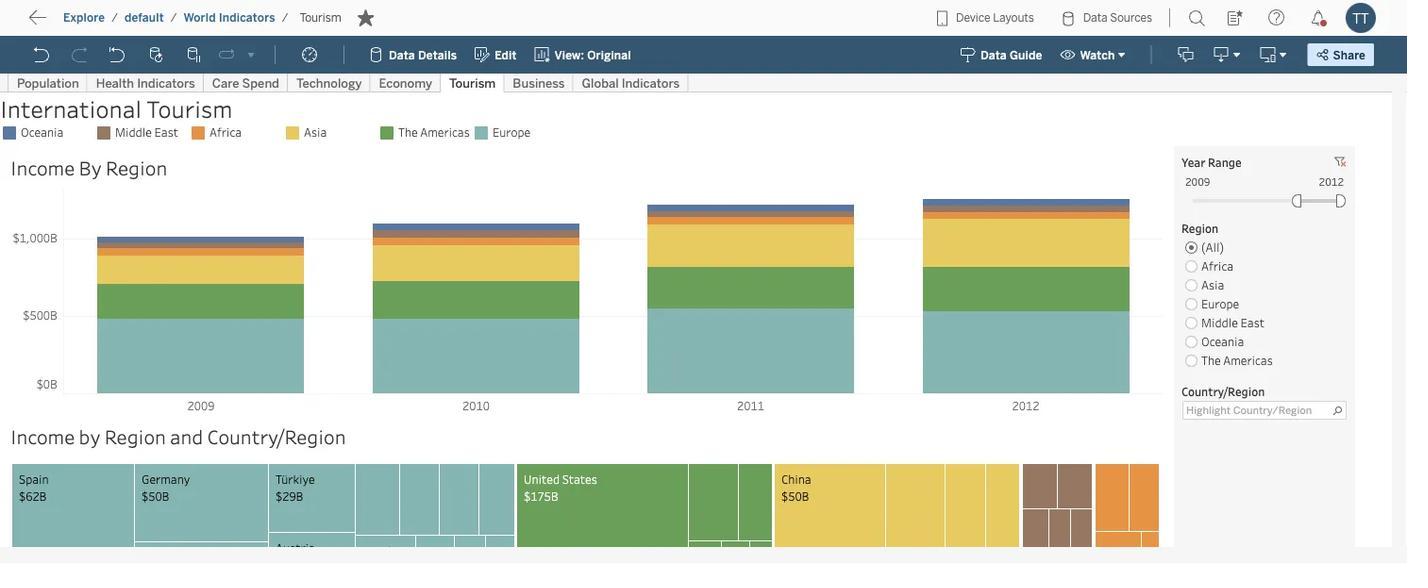 Task type: locate. For each thing, give the bounding box(es) containing it.
explore / default / world indicators /
[[63, 11, 288, 25]]

to
[[85, 14, 100, 32]]

2 horizontal spatial /
[[282, 11, 288, 25]]

0 horizontal spatial /
[[112, 11, 118, 25]]

default link
[[124, 10, 165, 25]]

/
[[112, 11, 118, 25], [171, 11, 177, 25], [282, 11, 288, 25]]

tourism element
[[294, 11, 347, 25]]

explore link
[[62, 10, 106, 25]]

world
[[184, 11, 216, 25]]

/ left tourism
[[282, 11, 288, 25]]

/ left "world"
[[171, 11, 177, 25]]

content
[[104, 14, 162, 32]]

2 / from the left
[[171, 11, 177, 25]]

skip
[[49, 14, 81, 32]]

1 horizontal spatial /
[[171, 11, 177, 25]]

skip to content link
[[45, 11, 192, 36]]

1 / from the left
[[112, 11, 118, 25]]

/ right to
[[112, 11, 118, 25]]

tourism
[[300, 11, 341, 25]]

3 / from the left
[[282, 11, 288, 25]]



Task type: vqa. For each thing, say whether or not it's contained in the screenshot.
third /
yes



Task type: describe. For each thing, give the bounding box(es) containing it.
indicators
[[219, 11, 275, 25]]

world indicators link
[[183, 10, 276, 25]]

default
[[125, 11, 164, 25]]

explore
[[63, 11, 105, 25]]

skip to content
[[49, 14, 162, 32]]



